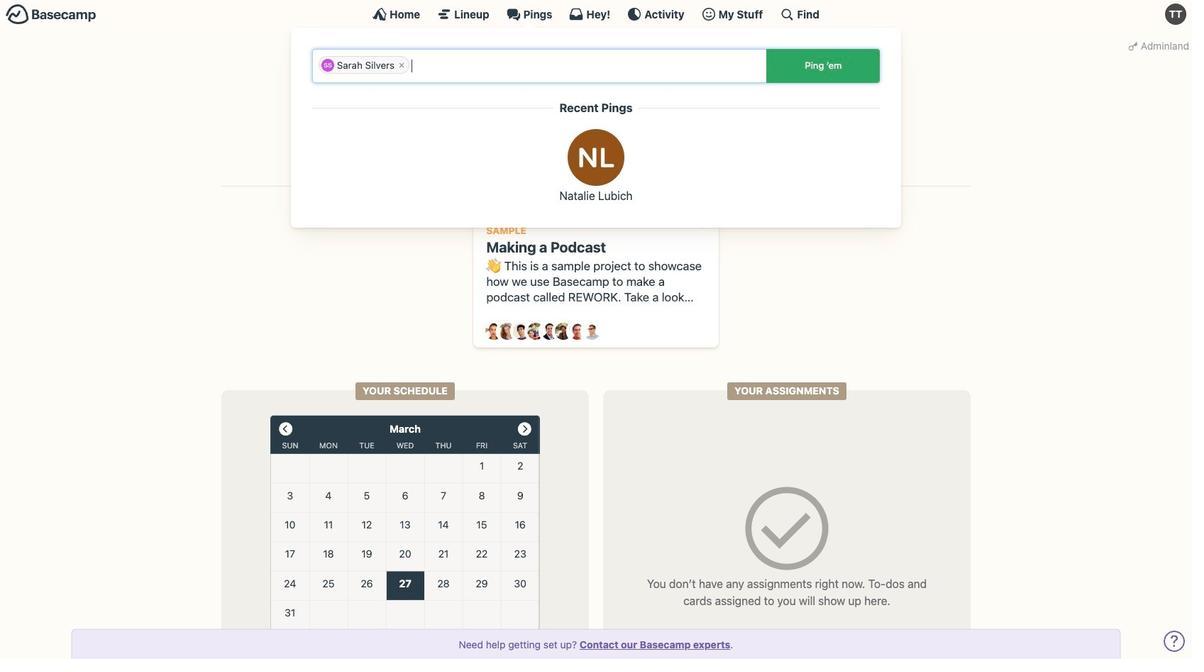 Task type: locate. For each thing, give the bounding box(es) containing it.
Start a private chat with… text field
[[411, 55, 761, 77]]

natalie lubich image
[[568, 129, 625, 186]]

switch accounts image
[[6, 4, 97, 26]]

steve marsh image
[[569, 323, 586, 340]]

annie bryan image
[[485, 323, 502, 340]]

josh fiske image
[[541, 323, 558, 340]]

keyboard shortcut: ⌘ + / image
[[780, 7, 794, 21]]

jennifer young image
[[527, 323, 544, 340]]



Task type: vqa. For each thing, say whether or not it's contained in the screenshot.
Cheryl Walters image
yes



Task type: describe. For each thing, give the bounding box(es) containing it.
terry turtle image
[[1165, 4, 1187, 25]]

main element
[[0, 0, 1192, 228]]

cheryl walters image
[[499, 323, 516, 340]]

jared davis image
[[513, 323, 530, 340]]

Ping them submit
[[767, 49, 880, 83]]

nicole katz image
[[555, 323, 572, 340]]

victor cooper image
[[583, 323, 600, 340]]



